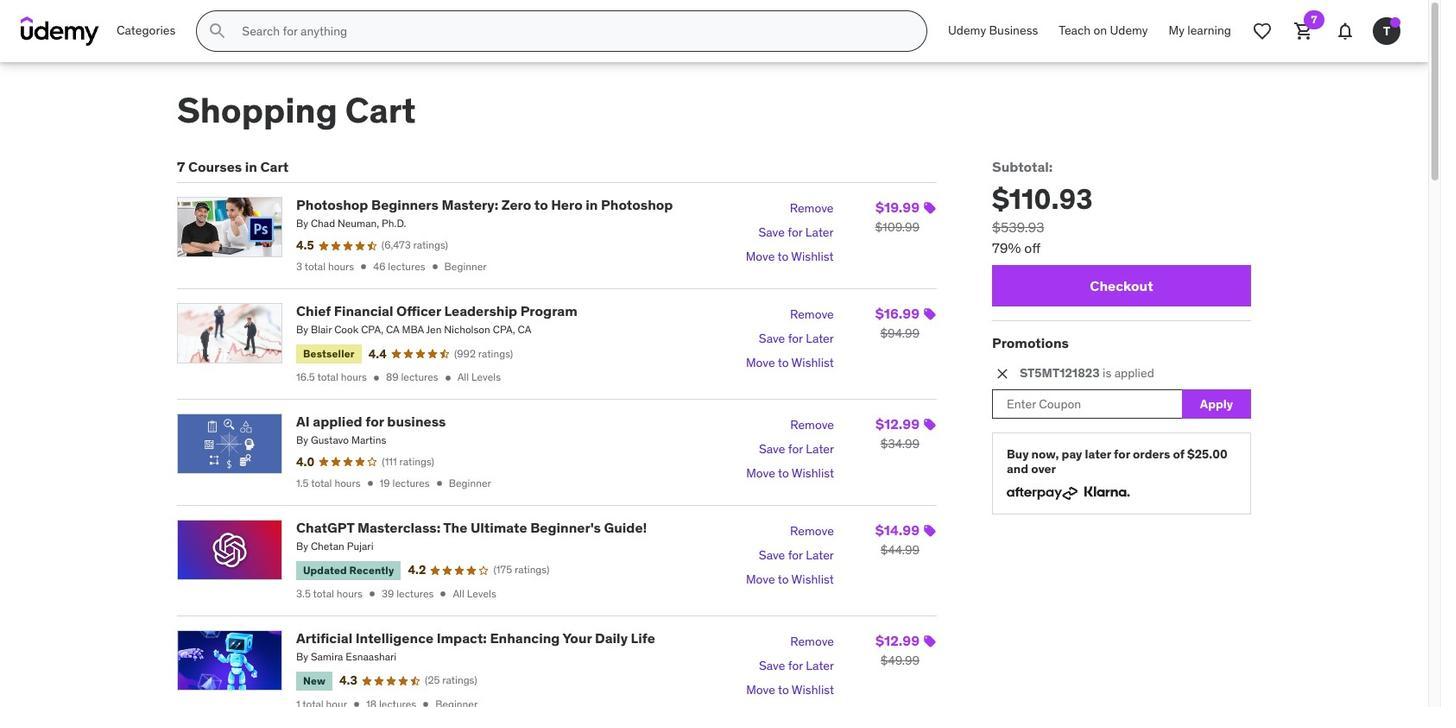 Task type: locate. For each thing, give the bounding box(es) containing it.
lectures down 111 ratings element
[[392, 476, 430, 489]]

xxsmall image
[[429, 261, 441, 273], [437, 588, 449, 600]]

$109.99
[[875, 219, 920, 235]]

5 by from the top
[[296, 650, 308, 663]]

coupon icon image
[[923, 201, 937, 215], [923, 307, 937, 321], [923, 418, 937, 432], [923, 524, 937, 538], [923, 634, 937, 648]]

by inside artificial intelligence impact: enhancing your daily life by samira esnaashari
[[296, 650, 308, 663]]

save for later button for $16.99
[[759, 327, 834, 351]]

3 by from the top
[[296, 434, 308, 447]]

coupon icon image right $12.99 $49.99 at the right bottom
[[923, 634, 937, 648]]

to for remove "button" for $14.99
[[778, 571, 789, 587]]

learning
[[1188, 23, 1231, 38]]

in
[[245, 158, 257, 175], [586, 196, 598, 213]]

chad
[[311, 217, 335, 230]]

0 vertical spatial $12.99
[[876, 415, 920, 433]]

2 wishlist from the top
[[791, 355, 834, 370]]

neuman,
[[338, 217, 379, 230]]

hours down updated recently
[[337, 587, 363, 600]]

move for $16.99
[[746, 355, 775, 370]]

ph.d.
[[382, 217, 406, 230]]

7 link
[[1283, 10, 1325, 52]]

beginner up the leadership in the top left of the page
[[444, 260, 487, 273]]

by left chetan
[[296, 539, 308, 552]]

in right hero
[[586, 196, 598, 213]]

$12.99
[[876, 415, 920, 433], [876, 632, 920, 649]]

0 vertical spatial cart
[[345, 89, 416, 132]]

1 horizontal spatial cpa,
[[493, 323, 515, 336]]

udemy left business
[[948, 23, 986, 38]]

all levels down 992 ratings element
[[457, 371, 501, 384]]

ratings) for officer
[[478, 347, 513, 360]]

cpa,
[[361, 323, 383, 336], [493, 323, 515, 336]]

$19.99 $109.99
[[875, 199, 920, 235]]

0 horizontal spatial udemy
[[948, 23, 986, 38]]

new
[[303, 674, 326, 687]]

cpa, down the leadership in the top left of the page
[[493, 323, 515, 336]]

1 cpa, from the left
[[361, 323, 383, 336]]

ca
[[386, 323, 399, 336], [518, 323, 531, 336]]

esnaashari
[[346, 650, 397, 663]]

ratings) right (992 on the left of the page
[[478, 347, 513, 360]]

remove left $19.99 at the top of the page
[[790, 201, 834, 216]]

3
[[296, 260, 302, 273]]

0 vertical spatial in
[[245, 158, 257, 175]]

1 vertical spatial all levels
[[453, 587, 496, 600]]

of
[[1173, 447, 1185, 462]]

all levels down (175
[[453, 587, 496, 600]]

1 vertical spatial xxsmall image
[[437, 588, 449, 600]]

ratings) inside the 25 ratings element
[[442, 674, 477, 687]]

ratings) inside 175 ratings element
[[515, 563, 550, 576]]

2 coupon icon image from the top
[[923, 307, 937, 321]]

0 vertical spatial xxsmall image
[[429, 261, 441, 273]]

buy now, pay later for orders of $25.00 and over
[[1007, 447, 1228, 477]]

1 vertical spatial $12.99
[[876, 632, 920, 649]]

beginner for business
[[449, 476, 491, 489]]

7 left courses at the left top of the page
[[177, 158, 185, 175]]

xxsmall image down 6,473 ratings element
[[429, 261, 441, 273]]

to
[[534, 196, 548, 213], [778, 249, 789, 265], [778, 355, 789, 370], [778, 466, 789, 481], [778, 571, 789, 587], [778, 682, 789, 698]]

notifications image
[[1335, 21, 1356, 41]]

7 left notifications image
[[1311, 13, 1317, 26]]

save for $16.99
[[759, 331, 785, 346]]

1 by from the top
[[296, 217, 308, 230]]

1 vertical spatial in
[[586, 196, 598, 213]]

xxsmall image left '89'
[[370, 372, 382, 384]]

ca left 'mba'
[[386, 323, 399, 336]]

$539.93
[[992, 219, 1044, 236]]

to for $16.99's remove "button"
[[778, 355, 789, 370]]

lectures down 4.2
[[396, 587, 434, 600]]

1 vertical spatial 7
[[177, 158, 185, 175]]

xxsmall image
[[358, 261, 370, 273], [370, 372, 382, 384], [442, 372, 454, 384], [364, 478, 376, 490], [433, 478, 445, 490], [366, 588, 378, 600], [351, 699, 363, 707], [420, 699, 432, 707]]

jen
[[426, 323, 442, 336]]

t
[[1383, 23, 1390, 39]]

1 vertical spatial applied
[[313, 413, 362, 430]]

1 vertical spatial all
[[453, 587, 464, 600]]

remove button for $14.99
[[790, 519, 834, 544]]

for
[[788, 225, 803, 240], [788, 331, 803, 346], [365, 413, 384, 430], [788, 441, 803, 457], [1114, 447, 1130, 462], [788, 547, 803, 563], [788, 658, 803, 673]]

Search for anything text field
[[239, 16, 906, 46]]

3 wishlist from the top
[[792, 466, 834, 481]]

5 wishlist from the top
[[792, 682, 834, 698]]

udemy business link
[[938, 10, 1049, 52]]

levels down 992 ratings element
[[471, 371, 501, 384]]

klarna image
[[1085, 484, 1130, 500]]

1 horizontal spatial photoshop
[[601, 196, 673, 213]]

coupon icon image right $12.99 $34.99
[[923, 418, 937, 432]]

7
[[1311, 13, 1317, 26], [177, 158, 185, 175]]

off
[[1024, 239, 1041, 257]]

ca down program
[[518, 323, 531, 336]]

0 vertical spatial all levels
[[457, 371, 501, 384]]

1 $12.99 from the top
[[876, 415, 920, 433]]

my
[[1169, 23, 1185, 38]]

beginner
[[444, 260, 487, 273], [449, 476, 491, 489]]

later left $109.99
[[806, 225, 834, 240]]

remove button left $12.99 $49.99 at the right bottom
[[790, 630, 834, 654]]

0 vertical spatial all
[[457, 371, 469, 384]]

udemy right on
[[1110, 23, 1148, 38]]

udemy
[[948, 23, 986, 38], [1110, 23, 1148, 38]]

levels for ultimate
[[467, 587, 496, 600]]

3 coupon icon image from the top
[[923, 418, 937, 432]]

program
[[520, 302, 577, 319]]

save for $12.99
[[759, 658, 785, 673]]

(992
[[454, 347, 476, 360]]

ratings) right (6,473
[[413, 238, 448, 251]]

19 lectures
[[380, 476, 430, 489]]

later
[[806, 225, 834, 240], [806, 331, 834, 346], [806, 441, 834, 457], [806, 547, 834, 563], [806, 658, 834, 673]]

$12.99 up $34.99
[[876, 415, 920, 433]]

in right courses at the left top of the page
[[245, 158, 257, 175]]

remove save for later move to wishlist for $16.99
[[746, 307, 834, 370]]

photoshop up the chad
[[296, 196, 368, 213]]

total right 1.5
[[311, 476, 332, 489]]

111 ratings element
[[382, 455, 434, 469]]

chief
[[296, 302, 331, 319]]

later for $14.99
[[806, 547, 834, 563]]

remove left $12.99 $49.99 at the right bottom
[[790, 634, 834, 649]]

all for ultimate
[[453, 587, 464, 600]]

1 horizontal spatial in
[[586, 196, 598, 213]]

ratings) up 19 lectures
[[399, 455, 434, 468]]

39 lectures
[[382, 587, 434, 600]]

apply button
[[1182, 390, 1251, 419]]

4.2
[[408, 562, 426, 578]]

2 cpa, from the left
[[493, 323, 515, 336]]

total
[[305, 260, 326, 273], [317, 371, 338, 384], [311, 476, 332, 489], [313, 587, 334, 600]]

coupon icon image right '$14.99'
[[923, 524, 937, 538]]

1 vertical spatial beginner
[[449, 476, 491, 489]]

ratings) inside 6,473 ratings element
[[413, 238, 448, 251]]

coupon icon image right $16.99
[[923, 307, 937, 321]]

officer
[[396, 302, 441, 319]]

$12.99 $49.99
[[876, 632, 920, 668]]

by left the samira
[[296, 650, 308, 663]]

by down ai
[[296, 434, 308, 447]]

0 vertical spatial applied
[[1114, 366, 1154, 381]]

hours left the 46
[[328, 260, 354, 273]]

you have alerts image
[[1390, 17, 1401, 28]]

xxsmall image for 46 lectures
[[429, 261, 441, 273]]

total for 16.5
[[317, 371, 338, 384]]

all up impact:
[[453, 587, 464, 600]]

(25 ratings)
[[425, 674, 477, 687]]

remove save for later move to wishlist
[[746, 201, 834, 265], [746, 307, 834, 370], [746, 417, 834, 481], [746, 523, 834, 587], [746, 634, 834, 698]]

later
[[1085, 447, 1111, 462]]

to for remove "button" left of $19.99 at the top of the page
[[778, 249, 789, 265]]

coupon icon image right $19.99 at the top of the page
[[923, 201, 937, 215]]

total right 3.5
[[313, 587, 334, 600]]

over
[[1031, 461, 1056, 477]]

later left $12.99 $49.99 at the right bottom
[[806, 658, 834, 673]]

lectures for 89 lectures
[[401, 371, 438, 384]]

1 udemy from the left
[[948, 23, 986, 38]]

hours for 16.5 total hours
[[341, 371, 367, 384]]

apply
[[1200, 396, 1233, 412]]

daily
[[595, 629, 628, 646]]

checkout
[[1090, 277, 1153, 294]]

total right 3
[[305, 260, 326, 273]]

46
[[373, 260, 386, 273]]

ratings) right (25
[[442, 674, 477, 687]]

in inside the photoshop beginners mastery: zero to hero in photoshop by chad neuman, ph.d.
[[586, 196, 598, 213]]

(175
[[493, 563, 512, 576]]

ratings) inside 992 ratings element
[[478, 347, 513, 360]]

to for remove "button" related to $12.99
[[778, 682, 789, 698]]

xxsmall image right '39 lectures'
[[437, 588, 449, 600]]

wishlist
[[791, 249, 834, 265], [791, 355, 834, 370], [792, 466, 834, 481], [791, 571, 834, 587], [792, 682, 834, 698]]

remove button
[[790, 197, 834, 221], [790, 303, 834, 327], [790, 414, 834, 438], [790, 519, 834, 544], [790, 630, 834, 654]]

to for remove "button" left of $12.99 $34.99
[[778, 466, 789, 481]]

$12.99 up $49.99
[[876, 632, 920, 649]]

1 vertical spatial cart
[[260, 158, 289, 175]]

applied right the is
[[1114, 366, 1154, 381]]

remove for $14.99
[[790, 523, 834, 539]]

samira
[[311, 650, 343, 663]]

2 $12.99 from the top
[[876, 632, 920, 649]]

1 wishlist from the top
[[791, 249, 834, 265]]

lectures down 6,473 ratings element
[[388, 260, 425, 273]]

ratings)
[[413, 238, 448, 251], [478, 347, 513, 360], [399, 455, 434, 468], [515, 563, 550, 576], [442, 674, 477, 687]]

bestseller
[[303, 347, 355, 360]]

remove
[[790, 201, 834, 216], [790, 307, 834, 322], [790, 417, 834, 433], [790, 523, 834, 539], [790, 634, 834, 649]]

0 vertical spatial beginner
[[444, 260, 487, 273]]

0 horizontal spatial 7
[[177, 158, 185, 175]]

wishlist for $12.99
[[792, 682, 834, 698]]

992 ratings element
[[454, 347, 513, 361]]

19
[[380, 476, 390, 489]]

5 coupon icon image from the top
[[923, 634, 937, 648]]

move for $12.99
[[746, 682, 775, 698]]

total for 3
[[305, 260, 326, 273]]

hours left 19
[[335, 476, 361, 489]]

masterclass:
[[357, 519, 441, 536]]

levels down (175
[[467, 587, 496, 600]]

1 horizontal spatial udemy
[[1110, 23, 1148, 38]]

0 horizontal spatial photoshop
[[296, 196, 368, 213]]

beginner up chatgpt masterclass: the ultimate beginner's guide! link
[[449, 476, 491, 489]]

(25
[[425, 674, 440, 687]]

0 vertical spatial levels
[[471, 371, 501, 384]]

$34.99
[[881, 436, 920, 452]]

lectures right '89'
[[401, 371, 438, 384]]

lectures for 19 lectures
[[392, 476, 430, 489]]

ratings) right (175
[[515, 563, 550, 576]]

4 coupon icon image from the top
[[923, 524, 937, 538]]

updated recently
[[303, 563, 394, 576]]

remove button left '$14.99'
[[790, 519, 834, 544]]

shopping
[[177, 89, 337, 132]]

t link
[[1366, 10, 1407, 52]]

xxsmall image right 89 lectures
[[442, 372, 454, 384]]

(175 ratings)
[[493, 563, 550, 576]]

4 wishlist from the top
[[791, 571, 834, 587]]

financial
[[334, 302, 393, 319]]

1 horizontal spatial ca
[[518, 323, 531, 336]]

orders
[[1133, 447, 1170, 462]]

0 vertical spatial 7
[[1311, 13, 1317, 26]]

remove left $16.99
[[790, 307, 834, 322]]

by left the chad
[[296, 217, 308, 230]]

later left $14.99 $44.99
[[806, 547, 834, 563]]

remove left '$14.99'
[[790, 523, 834, 539]]

$25.00
[[1187, 447, 1228, 462]]

xxsmall image left the 46
[[358, 261, 370, 273]]

remove button left $16.99
[[790, 303, 834, 327]]

remove for $16.99
[[790, 307, 834, 322]]

1 coupon icon image from the top
[[923, 201, 937, 215]]

0 horizontal spatial applied
[[313, 413, 362, 430]]

categories button
[[106, 10, 186, 52]]

1.5 total hours
[[296, 476, 361, 489]]

coupon icon image for chief financial officer leadership program
[[923, 307, 937, 321]]

later left $16.99 $94.99
[[806, 331, 834, 346]]

0 horizontal spatial ca
[[386, 323, 399, 336]]

remove button left $19.99 at the top of the page
[[790, 197, 834, 221]]

by inside 'chatgpt masterclass: the ultimate beginner's guide! by chetan pujari'
[[296, 539, 308, 552]]

cart
[[345, 89, 416, 132], [260, 158, 289, 175]]

chatgpt masterclass: the ultimate beginner's guide! link
[[296, 519, 647, 536]]

by inside the photoshop beginners mastery: zero to hero in photoshop by chad neuman, ph.d.
[[296, 217, 308, 230]]

chatgpt
[[296, 519, 354, 536]]

hours down the bestseller
[[341, 371, 367, 384]]

applied inside ai applied for business by gustavo martins
[[313, 413, 362, 430]]

(992 ratings)
[[454, 347, 513, 360]]

levels for leadership
[[471, 371, 501, 384]]

0 horizontal spatial in
[[245, 158, 257, 175]]

4 by from the top
[[296, 539, 308, 552]]

0 horizontal spatial cpa,
[[361, 323, 383, 336]]

all levels
[[457, 371, 501, 384], [453, 587, 496, 600]]

2 ca from the left
[[518, 323, 531, 336]]

applied up gustavo
[[313, 413, 362, 430]]

3.5 total hours
[[296, 587, 363, 600]]

total right 16.5 on the bottom left of the page
[[317, 371, 338, 384]]

hours
[[328, 260, 354, 273], [341, 371, 367, 384], [335, 476, 361, 489], [337, 587, 363, 600]]

$12.99 $34.99
[[876, 415, 920, 452]]

1 horizontal spatial 7
[[1311, 13, 1317, 26]]

2 by from the top
[[296, 323, 308, 336]]

photoshop right hero
[[601, 196, 673, 213]]

1 vertical spatial levels
[[467, 587, 496, 600]]

by left blair
[[296, 323, 308, 336]]

cpa, down financial
[[361, 323, 383, 336]]

all down (992 on the left of the page
[[457, 371, 469, 384]]

pay
[[1062, 447, 1082, 462]]



Task type: vqa. For each thing, say whether or not it's contained in the screenshot.
the rightmost in
yes



Task type: describe. For each thing, give the bounding box(es) containing it.
move to wishlist button for $14.99
[[746, 568, 834, 592]]

courses
[[188, 158, 242, 175]]

cook
[[334, 323, 359, 336]]

your
[[562, 629, 592, 646]]

(6,473
[[381, 238, 411, 251]]

$14.99 $44.99
[[875, 521, 920, 557]]

all levels for ultimate
[[453, 587, 496, 600]]

zero
[[502, 196, 531, 213]]

ratings) for the
[[515, 563, 550, 576]]

xxsmall image down (25
[[420, 699, 432, 707]]

impact:
[[437, 629, 487, 646]]

chetan
[[311, 539, 344, 552]]

wishlist for $16.99
[[791, 355, 834, 370]]

2 photoshop from the left
[[601, 196, 673, 213]]

$94.99
[[880, 325, 920, 341]]

hours for 3.5 total hours
[[337, 587, 363, 600]]

the
[[443, 519, 467, 536]]

16.5
[[296, 371, 315, 384]]

artificial intelligence impact: enhancing your daily life link
[[296, 629, 655, 646]]

shopping cart with 7 items image
[[1294, 21, 1314, 41]]

beginner's
[[530, 519, 601, 536]]

beginner for zero
[[444, 260, 487, 273]]

1 horizontal spatial cart
[[345, 89, 416, 132]]

79%
[[992, 239, 1021, 257]]

remove save for later move to wishlist for $12.99
[[746, 634, 834, 698]]

on
[[1094, 23, 1107, 38]]

is
[[1103, 366, 1112, 381]]

subtotal: $110.93 $539.93 79% off
[[992, 158, 1093, 257]]

4.4
[[368, 346, 387, 361]]

all levels for leadership
[[457, 371, 501, 384]]

save for later button for $12.99
[[759, 654, 834, 678]]

mba
[[402, 323, 424, 336]]

save for later button for $14.99
[[759, 544, 834, 568]]

1 ca from the left
[[386, 323, 399, 336]]

blair
[[311, 323, 332, 336]]

$110.93
[[992, 181, 1093, 217]]

teach on udemy link
[[1049, 10, 1158, 52]]

chatgpt masterclass: the ultimate beginner's guide! by chetan pujari
[[296, 519, 647, 552]]

photoshop beginners mastery: zero to hero in photoshop by chad neuman, ph.d.
[[296, 196, 673, 230]]

later for $12.99
[[806, 658, 834, 673]]

business
[[387, 413, 446, 430]]

wishlist image
[[1252, 21, 1273, 41]]

$12.99 for $12.99 $49.99
[[876, 632, 920, 649]]

(111 ratings)
[[382, 455, 434, 468]]

lectures for 46 lectures
[[388, 260, 425, 273]]

ai applied for business link
[[296, 413, 446, 430]]

lectures for 39 lectures
[[396, 587, 434, 600]]

martins
[[351, 434, 386, 447]]

remove button for $16.99
[[790, 303, 834, 327]]

(6,473 ratings)
[[381, 238, 448, 251]]

hours for 3 total hours
[[328, 260, 354, 273]]

categories
[[117, 23, 176, 38]]

xxsmall image left 39
[[366, 588, 378, 600]]

promotions
[[992, 334, 1069, 352]]

all for leadership
[[457, 371, 469, 384]]

1 horizontal spatial applied
[[1114, 366, 1154, 381]]

4.0
[[296, 454, 315, 470]]

xxsmall image down 4.3
[[351, 699, 363, 707]]

nicholson
[[444, 323, 490, 336]]

save for $14.99
[[759, 547, 785, 563]]

6,473 ratings element
[[381, 238, 448, 253]]

$44.99
[[881, 542, 920, 557]]

artificial intelligence impact: enhancing your daily life by samira esnaashari
[[296, 629, 655, 663]]

89
[[386, 371, 399, 384]]

chief financial officer leadership program by blair cook cpa, ca mba jen nicholson cpa, ca
[[296, 302, 577, 336]]

st5mt121823
[[1020, 366, 1100, 381]]

my learning
[[1169, 23, 1231, 38]]

beginners
[[371, 196, 439, 213]]

my learning link
[[1158, 10, 1242, 52]]

remove button for $12.99
[[790, 630, 834, 654]]

wishlist for $14.99
[[791, 571, 834, 587]]

total for 1.5
[[311, 476, 332, 489]]

ai applied for business by gustavo martins
[[296, 413, 446, 447]]

ratings) inside 111 ratings element
[[399, 455, 434, 468]]

remove button left $12.99 $34.99
[[790, 414, 834, 438]]

$16.99
[[875, 305, 920, 322]]

artificial
[[296, 629, 352, 646]]

later for $16.99
[[806, 331, 834, 346]]

checkout button
[[992, 265, 1251, 307]]

for inside ai applied for business by gustavo martins
[[365, 413, 384, 430]]

guide!
[[604, 519, 647, 536]]

$19.99
[[876, 199, 920, 216]]

hours for 1.5 total hours
[[335, 476, 361, 489]]

7 courses in cart
[[177, 158, 289, 175]]

Enter Coupon text field
[[992, 390, 1182, 419]]

175 ratings element
[[493, 563, 550, 578]]

buy
[[1007, 447, 1029, 462]]

move to wishlist button for $12.99
[[746, 678, 834, 703]]

25 ratings element
[[425, 674, 477, 688]]

mastery:
[[442, 196, 498, 213]]

business
[[989, 23, 1038, 38]]

7 for 7 courses in cart
[[177, 158, 185, 175]]

by inside chief financial officer leadership program by blair cook cpa, ca mba jen nicholson cpa, ca
[[296, 323, 308, 336]]

move to wishlist button for $16.99
[[746, 351, 834, 375]]

4.5
[[296, 238, 314, 253]]

total for 3.5
[[313, 587, 334, 600]]

3 total hours
[[296, 260, 354, 273]]

leadership
[[444, 302, 517, 319]]

and
[[1007, 461, 1028, 477]]

ai
[[296, 413, 310, 430]]

udemy business
[[948, 23, 1038, 38]]

later left $12.99 $34.99
[[806, 441, 834, 457]]

xxsmall image right 19 lectures
[[433, 478, 445, 490]]

move for $14.99
[[746, 571, 775, 587]]

89 lectures
[[386, 371, 438, 384]]

0 horizontal spatial cart
[[260, 158, 289, 175]]

remove left $12.99 $34.99
[[790, 417, 834, 433]]

recently
[[349, 563, 394, 576]]

7 for 7
[[1311, 13, 1317, 26]]

remove save for later move to wishlist for $14.99
[[746, 523, 834, 587]]

to inside the photoshop beginners mastery: zero to hero in photoshop by chad neuman, ph.d.
[[534, 196, 548, 213]]

remove for $12.99
[[790, 634, 834, 649]]

by inside ai applied for business by gustavo martins
[[296, 434, 308, 447]]

for inside buy now, pay later for orders of $25.00 and over
[[1114, 447, 1130, 462]]

xxsmall image left 19
[[364, 478, 376, 490]]

$12.99 for $12.99 $34.99
[[876, 415, 920, 433]]

afterpay image
[[1007, 487, 1078, 500]]

submit search image
[[208, 21, 228, 41]]

enhancing
[[490, 629, 560, 646]]

small image
[[994, 366, 1011, 383]]

gustavo
[[311, 434, 349, 447]]

2 udemy from the left
[[1110, 23, 1148, 38]]

4.3
[[339, 673, 357, 689]]

1.5
[[296, 476, 309, 489]]

now,
[[1032, 447, 1059, 462]]

coupon icon image for artificial intelligence impact: enhancing your daily life
[[923, 634, 937, 648]]

coupon icon image for chatgpt masterclass: the ultimate beginner's guide!
[[923, 524, 937, 538]]

1 photoshop from the left
[[296, 196, 368, 213]]

udemy image
[[21, 16, 99, 46]]

hero
[[551, 196, 583, 213]]

xxsmall image for 39 lectures
[[437, 588, 449, 600]]

teach on udemy
[[1059, 23, 1148, 38]]

life
[[631, 629, 655, 646]]

3.5
[[296, 587, 311, 600]]

16.5 total hours
[[296, 371, 367, 384]]

chief financial officer leadership program link
[[296, 302, 577, 319]]

ratings) for impact:
[[442, 674, 477, 687]]



